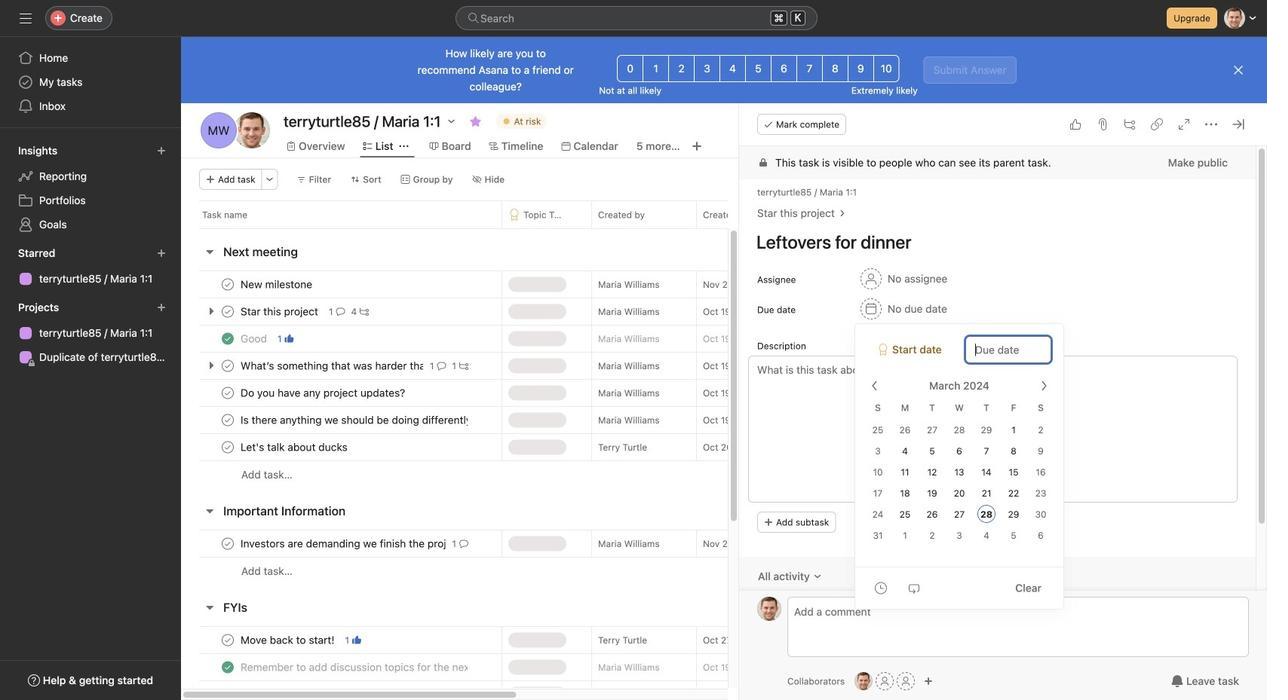 Task type: vqa. For each thing, say whether or not it's contained in the screenshot.
Bold icon at bottom left
no



Task type: locate. For each thing, give the bounding box(es) containing it.
1 like. you liked this task image
[[285, 334, 294, 344], [352, 636, 361, 645]]

1 horizontal spatial 1 comment image
[[459, 540, 468, 549]]

4 mark complete checkbox from the top
[[219, 439, 237, 457]]

0 vertical spatial completed image
[[219, 330, 237, 348]]

row
[[181, 201, 1066, 229], [199, 228, 1048, 229], [181, 271, 1066, 299], [181, 325, 1066, 353], [181, 352, 1066, 380], [181, 379, 1066, 407], [181, 407, 1066, 434], [181, 434, 1066, 462], [181, 461, 1066, 489], [181, 530, 1066, 558], [181, 557, 1066, 585], [181, 627, 1066, 655], [181, 654, 1066, 682], [181, 681, 1066, 701]]

task name text field inside header fyis tree grid
[[238, 687, 468, 701]]

1 like. you liked this task image for task name text field within good cell
[[285, 334, 294, 344]]

task name text field for mark complete option within move back to start! cell
[[238, 633, 339, 648]]

mark complete image
[[219, 276, 237, 294], [219, 357, 237, 375], [219, 439, 237, 457], [219, 535, 237, 553]]

mark complete image for mark complete option in the new milestone cell
[[219, 276, 237, 294]]

1 like. you liked this task image inside good cell
[[285, 334, 294, 344]]

None field
[[456, 6, 818, 30]]

0 horizontal spatial 1 like. you liked this task image
[[285, 334, 294, 344]]

1 task name text field from the top
[[238, 277, 317, 292]]

1 vertical spatial collapse task list for this group image
[[204, 602, 216, 614]]

task name text field for mark complete checkbox within the investors are demanding we finish the project soon!! cell
[[238, 537, 446, 552]]

main content
[[739, 146, 1256, 665]]

task name text field inside let's talk about ducks cell
[[238, 440, 352, 455]]

2 mark complete image from the top
[[219, 384, 237, 402]]

7 task name text field from the top
[[238, 660, 468, 675]]

1 completed image from the top
[[219, 330, 237, 348]]

4 task name text field from the top
[[238, 386, 410, 401]]

3 mark complete image from the top
[[219, 439, 237, 457]]

completed checkbox inside good cell
[[219, 330, 237, 348]]

2 remember to add discussion topics for the next meeting cell from the top
[[181, 681, 502, 701]]

2 completed checkbox from the top
[[219, 686, 237, 701]]

None radio
[[745, 55, 772, 82], [771, 55, 797, 82], [796, 55, 823, 82], [873, 55, 900, 82], [745, 55, 772, 82], [771, 55, 797, 82], [796, 55, 823, 82], [873, 55, 900, 82]]

remember to add discussion topics for the next meeting cell
[[181, 654, 502, 682], [181, 681, 502, 701]]

1 vertical spatial mark complete checkbox
[[219, 411, 237, 430]]

mark complete checkbox for move back to start! cell
[[219, 632, 237, 650]]

1 mark complete checkbox from the top
[[219, 384, 237, 402]]

new milestone cell
[[181, 271, 502, 299]]

mark complete checkbox inside let's talk about ducks cell
[[219, 439, 237, 457]]

3 mark complete checkbox from the top
[[219, 357, 237, 375]]

5 task name text field from the top
[[238, 440, 352, 455]]

header important information tree grid
[[181, 530, 1066, 585]]

mark complete image inside the investors are demanding we finish the project soon!! cell
[[219, 535, 237, 553]]

mark complete checkbox for the new milestone cell
[[219, 276, 237, 294]]

1 vertical spatial completed checkbox
[[219, 686, 237, 701]]

set to repeat image
[[908, 583, 920, 595]]

3 task name text field from the top
[[238, 359, 424, 374]]

mark complete image inside move back to start! cell
[[219, 632, 237, 650]]

header fyis tree grid
[[181, 627, 1066, 701]]

Task name text field
[[238, 304, 323, 319], [238, 413, 468, 428], [238, 537, 446, 552], [238, 687, 468, 701]]

mark complete checkbox inside move back to start! cell
[[219, 632, 237, 650]]

1 task name text field from the top
[[238, 304, 323, 319]]

1 collapse task list for this group image from the top
[[204, 246, 216, 258]]

1 vertical spatial 1 comment image
[[459, 540, 468, 549]]

add subtask image
[[1124, 118, 1136, 130]]

0 vertical spatial 1 comment image
[[336, 307, 345, 316]]

mark complete image inside let's talk about ducks cell
[[219, 439, 237, 457]]

task name text field inside good cell
[[238, 331, 272, 347]]

mark complete image for mark complete checkbox inside do you have any project updates? "cell"
[[219, 384, 237, 402]]

1 vertical spatial 1 like. you liked this task image
[[352, 636, 361, 645]]

Due date text field
[[965, 336, 1051, 364]]

task name text field inside do you have any project updates? "cell"
[[238, 386, 410, 401]]

mark complete checkbox inside is there anything we should be doing differently? cell
[[219, 411, 237, 430]]

Completed checkbox
[[219, 330, 237, 348], [219, 686, 237, 701]]

mark complete image
[[219, 303, 237, 321], [219, 384, 237, 402], [219, 411, 237, 430], [219, 632, 237, 650]]

star this project cell
[[181, 298, 502, 326]]

0 vertical spatial completed checkbox
[[219, 330, 237, 348]]

0 vertical spatial 1 like. you liked this task image
[[285, 334, 294, 344]]

4 mark complete image from the top
[[219, 632, 237, 650]]

mark complete image inside what's something that was harder than expected? cell
[[219, 357, 237, 375]]

0 vertical spatial mark complete checkbox
[[219, 384, 237, 402]]

5 mark complete checkbox from the top
[[219, 632, 237, 650]]

mark complete image for mark complete checkbox within the investors are demanding we finish the project soon!! cell
[[219, 535, 237, 553]]

mark complete image for mark complete option inside star this project cell
[[219, 303, 237, 321]]

3 task name text field from the top
[[238, 537, 446, 552]]

add or remove collaborators image
[[855, 673, 873, 691], [924, 677, 933, 686]]

mark complete image inside the new milestone cell
[[219, 276, 237, 294]]

task name text field inside move back to start! cell
[[238, 633, 339, 648]]

2 mark complete image from the top
[[219, 357, 237, 375]]

1 like. you liked this task image inside move back to start! cell
[[352, 636, 361, 645]]

copy task link image
[[1151, 118, 1163, 130]]

task name text field inside star this project cell
[[238, 304, 323, 319]]

2 vertical spatial mark complete checkbox
[[219, 535, 237, 553]]

tab actions image
[[399, 142, 408, 151]]

mark complete checkbox inside the new milestone cell
[[219, 276, 237, 294]]

mark complete checkbox for the investors are demanding we finish the project soon!! cell
[[219, 535, 237, 553]]

2 task name text field from the top
[[238, 413, 468, 428]]

starred element
[[0, 240, 181, 294]]

global element
[[0, 37, 181, 127]]

completed image
[[219, 330, 237, 348], [219, 659, 237, 677]]

task name text field for completed checkbox
[[238, 660, 468, 675]]

task name text field inside is there anything we should be doing differently? cell
[[238, 413, 468, 428]]

Mark complete checkbox
[[219, 384, 237, 402], [219, 411, 237, 430], [219, 535, 237, 553]]

collapse task list for this group image
[[204, 246, 216, 258], [204, 602, 216, 614]]

mark complete image inside is there anything we should be doing differently? cell
[[219, 411, 237, 430]]

Mark complete checkbox
[[219, 276, 237, 294], [219, 303, 237, 321], [219, 357, 237, 375], [219, 439, 237, 457], [219, 632, 237, 650]]

option group
[[617, 55, 900, 82]]

task name text field for mark complete option within let's talk about ducks cell
[[238, 440, 352, 455]]

mark complete checkbox inside the investors are demanding we finish the project soon!! cell
[[219, 535, 237, 553]]

2 mark complete checkbox from the top
[[219, 411, 237, 430]]

projects element
[[0, 294, 181, 373]]

1 vertical spatial completed image
[[219, 659, 237, 677]]

Task name text field
[[238, 277, 317, 292], [238, 331, 272, 347], [238, 359, 424, 374], [238, 386, 410, 401], [238, 440, 352, 455], [238, 633, 339, 648], [238, 660, 468, 675]]

1 completed checkbox from the top
[[219, 330, 237, 348]]

open user profile image
[[757, 597, 781, 621]]

2 mark complete checkbox from the top
[[219, 303, 237, 321]]

1 mark complete checkbox from the top
[[219, 276, 237, 294]]

task name text field inside the investors are demanding we finish the project soon!! cell
[[238, 537, 446, 552]]

6 task name text field from the top
[[238, 633, 339, 648]]

full screen image
[[1178, 118, 1190, 130]]

creation date for remember to add discussion topics for the next meeting cell
[[696, 681, 802, 701]]

1 comment image
[[336, 307, 345, 316], [459, 540, 468, 549]]

2 collapse task list for this group image from the top
[[204, 602, 216, 614]]

None radio
[[617, 55, 643, 82], [643, 55, 669, 82], [668, 55, 695, 82], [694, 55, 720, 82], [720, 55, 746, 82], [822, 55, 848, 82], [848, 55, 874, 82], [617, 55, 643, 82], [643, 55, 669, 82], [668, 55, 695, 82], [694, 55, 720, 82], [720, 55, 746, 82], [822, 55, 848, 82], [848, 55, 874, 82]]

2 task name text field from the top
[[238, 331, 272, 347]]

task name text field inside the new milestone cell
[[238, 277, 317, 292]]

3 mark complete image from the top
[[219, 411, 237, 430]]

mark complete image inside do you have any project updates? "cell"
[[219, 384, 237, 402]]

4 mark complete image from the top
[[219, 535, 237, 553]]

mark complete checkbox inside star this project cell
[[219, 303, 237, 321]]

4 task name text field from the top
[[238, 687, 468, 701]]

hide sidebar image
[[20, 12, 32, 24]]

1 mark complete image from the top
[[219, 276, 237, 294]]

more actions for this task image
[[1205, 118, 1217, 130]]

0 vertical spatial collapse task list for this group image
[[204, 246, 216, 258]]

collapse task list for this group image for header next meeting tree grid
[[204, 246, 216, 258]]

mark complete checkbox inside do you have any project updates? "cell"
[[219, 384, 237, 402]]

1 horizontal spatial 1 like. you liked this task image
[[352, 636, 361, 645]]

previous month image
[[869, 380, 881, 392]]

expand subtask list for the task what's something that was harder than expected? image
[[205, 360, 217, 372]]

3 mark complete checkbox from the top
[[219, 535, 237, 553]]

1 mark complete image from the top
[[219, 303, 237, 321]]



Task type: describe. For each thing, give the bounding box(es) containing it.
Completed checkbox
[[219, 659, 237, 677]]

Task Name text field
[[747, 225, 1238, 259]]

mark complete checkbox for do you have any project updates? "cell" at the bottom
[[219, 384, 237, 402]]

add tab image
[[691, 140, 703, 152]]

let's talk about ducks cell
[[181, 434, 502, 462]]

all activity image
[[813, 572, 822, 582]]

investors are demanding we finish the project soon!! cell
[[181, 530, 502, 558]]

task name text field for mark complete checkbox inside do you have any project updates? "cell"
[[238, 386, 410, 401]]

mark complete image for mark complete option within let's talk about ducks cell
[[219, 439, 237, 457]]

1 remember to add discussion topics for the next meeting cell from the top
[[181, 654, 502, 682]]

header next meeting tree grid
[[181, 271, 1066, 489]]

do you have any project updates? cell
[[181, 379, 502, 407]]

1 like. you liked this task image for task name text field in move back to start! cell
[[352, 636, 361, 645]]

main content inside leftovers for dinner dialog
[[739, 146, 1256, 665]]

completed checkbox for the new milestone cell
[[219, 330, 237, 348]]

task name text field for completed option associated with move back to start! cell
[[238, 687, 468, 701]]

mark complete image for mark complete checkbox inside the is there anything we should be doing differently? cell
[[219, 411, 237, 430]]

mark complete checkbox for let's talk about ducks cell
[[219, 439, 237, 457]]

more actions image
[[265, 175, 274, 184]]

1 horizontal spatial add or remove collaborators image
[[924, 677, 933, 686]]

insights element
[[0, 137, 181, 240]]

move back to start! cell
[[181, 627, 502, 655]]

mark complete image for mark complete option within move back to start! cell
[[219, 632, 237, 650]]

completed checkbox for move back to start! cell
[[219, 686, 237, 701]]

task name text field for mark complete option in the new milestone cell
[[238, 277, 317, 292]]

expand subtask list for the task star this project image
[[205, 305, 217, 318]]

remove from starred image
[[470, 115, 482, 127]]

2 completed image from the top
[[219, 659, 237, 677]]

next month image
[[1038, 380, 1050, 392]]

leftovers for dinner dialog
[[739, 103, 1267, 701]]

mark complete checkbox for is there anything we should be doing differently? cell
[[219, 411, 237, 430]]

add time image
[[875, 583, 887, 595]]

0 horizontal spatial add or remove collaborators image
[[855, 673, 873, 691]]

task name text field for mark complete checkbox inside the is there anything we should be doing differently? cell
[[238, 413, 468, 428]]

mark complete image for mark complete option in the what's something that was harder than expected? cell
[[219, 357, 237, 375]]

close details image
[[1232, 118, 1244, 130]]

mark complete checkbox inside what's something that was harder than expected? cell
[[219, 357, 237, 375]]

collapse task list for this group image for header fyis tree grid
[[204, 602, 216, 614]]

collapse task list for this group image
[[204, 505, 216, 517]]

0 horizontal spatial 1 comment image
[[336, 307, 345, 316]]

new insights image
[[157, 146, 166, 155]]

0 likes. click to like this task image
[[1069, 118, 1082, 130]]

completed image
[[219, 686, 237, 701]]

attachments: add a file to this task, leftovers for dinner image
[[1097, 118, 1109, 130]]

is there anything we should be doing differently? cell
[[181, 407, 502, 434]]

4 subtasks image
[[360, 307, 369, 316]]

dismiss image
[[1232, 64, 1244, 76]]

task name text field for completed option within the good cell
[[238, 331, 272, 347]]

what's something that was harder than expected? cell
[[181, 352, 502, 380]]

add items to starred image
[[157, 249, 166, 258]]

task name text field inside what's something that was harder than expected? cell
[[238, 359, 424, 374]]

good cell
[[181, 325, 502, 353]]

new project or portfolio image
[[157, 303, 166, 312]]

Search tasks, projects, and more text field
[[456, 6, 818, 30]]



